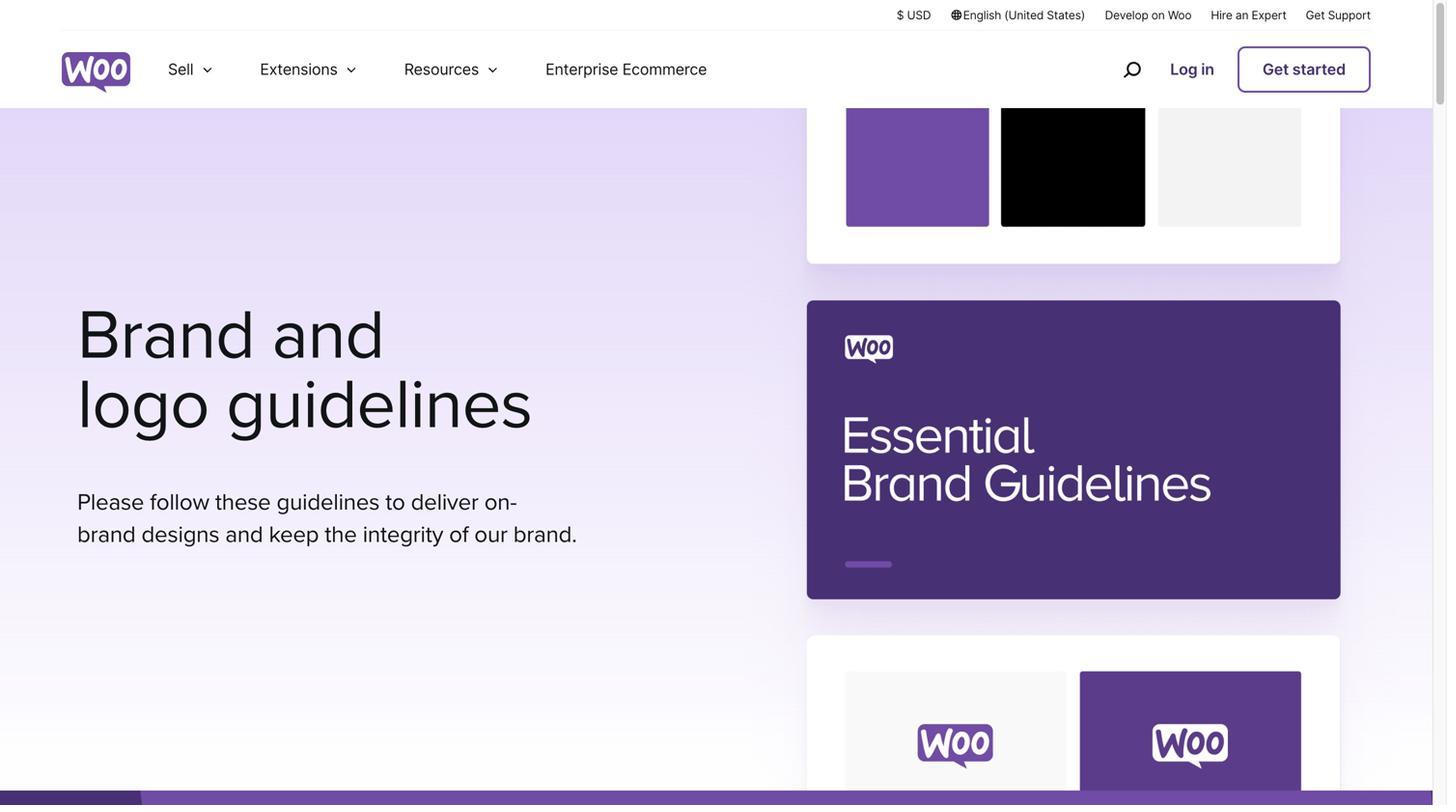 Task type: vqa. For each thing, say whether or not it's contained in the screenshot.
Brand and logo guidelines
yes



Task type: describe. For each thing, give the bounding box(es) containing it.
in
[[1202, 60, 1215, 79]]

an
[[1236, 8, 1249, 22]]

keep
[[269, 521, 319, 549]]

ecommerce
[[623, 60, 707, 79]]

extensions
[[260, 60, 338, 79]]

log
[[1171, 60, 1198, 79]]

develop
[[1105, 8, 1149, 22]]

deliver
[[411, 489, 479, 517]]

brand and logo guidelines
[[77, 294, 532, 447]]

designs
[[141, 521, 220, 549]]

please
[[77, 489, 144, 517]]

on-
[[484, 489, 517, 517]]

$ usd button
[[897, 7, 931, 23]]

english
[[963, 8, 1002, 22]]

$ usd
[[897, 8, 931, 22]]

log in link
[[1163, 48, 1222, 91]]

our
[[475, 521, 508, 549]]

to
[[385, 489, 405, 517]]

(united
[[1005, 8, 1044, 22]]

service navigation menu element
[[1082, 38, 1371, 101]]

develop on woo link
[[1105, 7, 1192, 23]]

get started link
[[1238, 46, 1371, 93]]

of
[[449, 521, 469, 549]]

resources button
[[381, 31, 522, 108]]

brand.
[[513, 521, 577, 549]]

guidelines
[[277, 489, 380, 517]]

extensions button
[[237, 31, 381, 108]]

get for get support
[[1306, 8, 1325, 22]]

develop on woo
[[1105, 8, 1192, 22]]

get for get started
[[1263, 60, 1289, 79]]

support
[[1328, 8, 1371, 22]]



Task type: locate. For each thing, give the bounding box(es) containing it.
1 vertical spatial and
[[225, 521, 263, 549]]

enterprise
[[546, 60, 618, 79]]

get left started
[[1263, 60, 1289, 79]]

1 horizontal spatial and
[[272, 294, 384, 378]]

and inside please follow these guidelines to deliver on- brand designs and keep the integrity of our brand.
[[225, 521, 263, 549]]

states)
[[1047, 8, 1085, 22]]

0 vertical spatial and
[[272, 294, 384, 378]]

and
[[272, 294, 384, 378], [225, 521, 263, 549]]

woo
[[1168, 8, 1192, 22]]

brand
[[77, 521, 136, 549]]

enterprise ecommerce link
[[522, 31, 730, 108]]

get
[[1306, 8, 1325, 22], [1263, 60, 1289, 79]]

get started
[[1263, 60, 1346, 79]]

sell
[[168, 60, 194, 79]]

started
[[1293, 60, 1346, 79]]

brand
[[77, 294, 255, 378]]

0 horizontal spatial get
[[1263, 60, 1289, 79]]

enterprise ecommerce
[[546, 60, 707, 79]]

please follow these guidelines to deliver on- brand designs and keep the integrity of our brand.
[[77, 489, 577, 549]]

$
[[897, 8, 904, 22]]

and inside brand and logo guidelines
[[272, 294, 384, 378]]

english (united states)
[[963, 8, 1085, 22]]

0 vertical spatial get
[[1306, 8, 1325, 22]]

integrity
[[363, 521, 443, 549]]

search image
[[1116, 54, 1147, 85]]

get support link
[[1306, 7, 1371, 23]]

get support
[[1306, 8, 1371, 22]]

log in
[[1171, 60, 1215, 79]]

get inside service navigation menu element
[[1263, 60, 1289, 79]]

hire
[[1211, 8, 1233, 22]]

on
[[1152, 8, 1165, 22]]

logo guidelines
[[77, 364, 532, 447]]

0 horizontal spatial and
[[225, 521, 263, 549]]

english (united states) button
[[951, 7, 1086, 23]]

resources
[[404, 60, 479, 79]]

1 vertical spatial get
[[1263, 60, 1289, 79]]

hire an expert link
[[1211, 7, 1287, 23]]

sell button
[[145, 31, 237, 108]]

hire an expert
[[1211, 8, 1287, 22]]

1 horizontal spatial get
[[1306, 8, 1325, 22]]

these
[[215, 489, 271, 517]]

usd
[[907, 8, 931, 22]]

follow
[[150, 489, 209, 517]]

expert
[[1252, 8, 1287, 22]]

the
[[325, 521, 357, 549]]

get left support
[[1306, 8, 1325, 22]]



